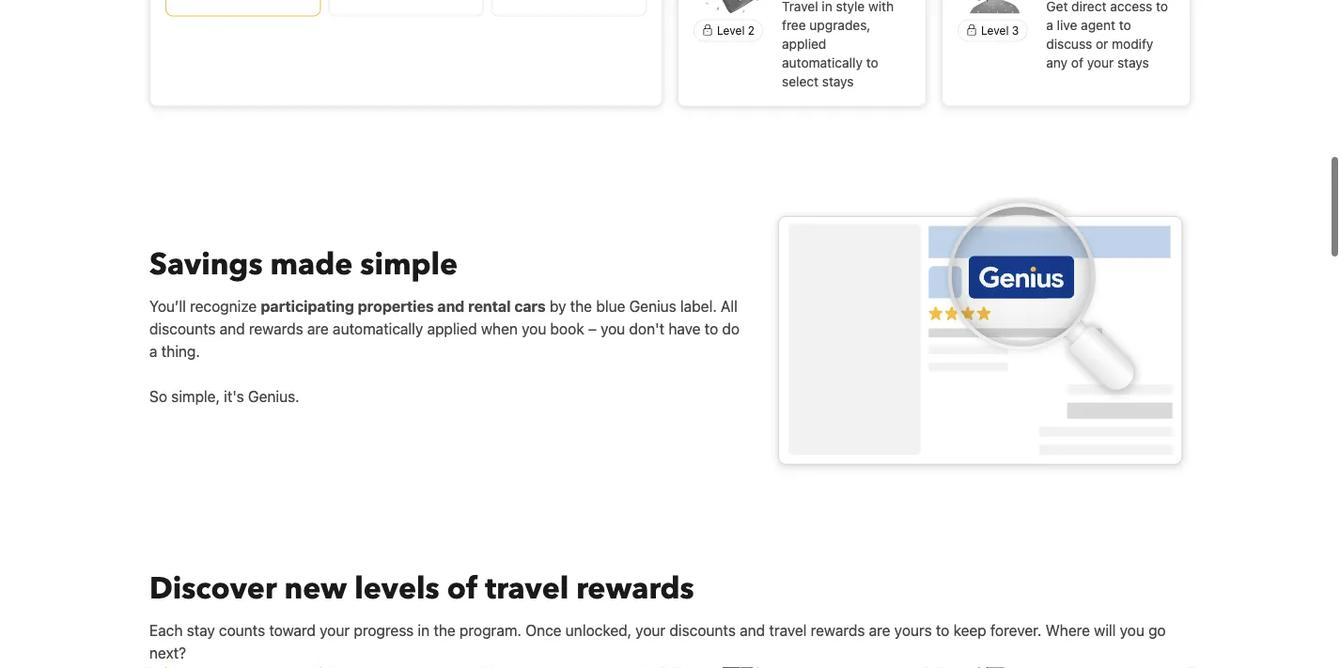 Task type: vqa. For each thing, say whether or not it's contained in the screenshot.
the your in Get direct access to a live agent to discuss or modify any of your stays
yes



Task type: describe. For each thing, give the bounding box(es) containing it.
discuss
[[1047, 36, 1092, 51]]

1 horizontal spatial rewards
[[576, 568, 694, 609]]

in inside each stay counts toward your progress in the program. once unlocked, your discounts and travel rewards are yours to keep forever. where will you go next?
[[418, 621, 430, 639]]

label.
[[681, 297, 717, 315]]

the inside by the blue genius label. all discounts and rewards are automatically applied when you book – you don't have to do a thing.
[[570, 297, 592, 315]]

level 2
[[717, 24, 755, 37]]

travel inside each stay counts toward your progress in the program. once unlocked, your discounts and travel rewards are yours to keep forever. where will you go next?
[[769, 621, 807, 639]]

thing.
[[161, 343, 200, 360]]

progress
[[354, 621, 414, 639]]

recognize
[[190, 297, 257, 315]]

when
[[481, 320, 518, 338]]

made
[[270, 244, 353, 285]]

counts
[[219, 621, 265, 639]]

priority support for stays image
[[966, 0, 1027, 15]]

forever.
[[991, 621, 1042, 639]]

travel in style with free upgrades, applied automatically to select stays
[[782, 0, 894, 89]]

properties
[[358, 297, 434, 315]]

0 horizontal spatial you
[[522, 320, 546, 338]]

discounts inside each stay counts toward your progress in the program. once unlocked, your discounts and travel rewards are yours to keep forever. where will you go next?
[[670, 621, 736, 639]]

once
[[526, 621, 562, 639]]

0 vertical spatial and
[[437, 297, 465, 315]]

rewards inside each stay counts toward your progress in the program. once unlocked, your discounts and travel rewards are yours to keep forever. where will you go next?
[[811, 621, 865, 639]]

where
[[1046, 621, 1090, 639]]

in inside travel in style with free upgrades, applied automatically to select stays
[[822, 0, 833, 14]]

each
[[149, 621, 183, 639]]

to inside travel in style with free upgrades, applied automatically to select stays
[[866, 54, 879, 70]]

genius
[[629, 297, 677, 315]]

3
[[1012, 24, 1019, 37]]

your inside get direct access to a live agent to discuss or modify any of your stays
[[1087, 54, 1114, 70]]

rental
[[468, 297, 511, 315]]

level for free
[[717, 24, 745, 37]]

levels
[[355, 568, 440, 609]]

you inside each stay counts toward your progress in the program. once unlocked, your discounts and travel rewards are yours to keep forever. where will you go next?
[[1120, 621, 1145, 639]]

so simple, it's genius.
[[149, 388, 300, 405]]

free room upgrades image
[[702, 0, 762, 15]]

savings
[[149, 244, 263, 285]]

the inside each stay counts toward your progress in the program. once unlocked, your discounts and travel rewards are yours to keep forever. where will you go next?
[[434, 621, 456, 639]]

blue
[[596, 297, 625, 315]]

savings made simple image
[[770, 197, 1191, 475]]

rewards inside by the blue genius label. all discounts and rewards are automatically applied when you book – you don't have to do a thing.
[[249, 320, 303, 338]]

stays inside get direct access to a live agent to discuss or modify any of your stays
[[1118, 54, 1149, 70]]

get
[[1047, 0, 1068, 14]]

modify
[[1112, 36, 1154, 51]]

a inside by the blue genius label. all discounts and rewards are automatically applied when you book – you don't have to do a thing.
[[149, 343, 157, 360]]

so
[[149, 388, 167, 405]]

select
[[782, 73, 819, 89]]

do
[[722, 320, 740, 338]]

are inside by the blue genius label. all discounts and rewards are automatically applied when you book – you don't have to do a thing.
[[307, 320, 329, 338]]

free
[[782, 17, 806, 32]]

go
[[1149, 621, 1166, 639]]

travel
[[782, 0, 818, 14]]

to down access
[[1119, 17, 1131, 32]]



Task type: locate. For each thing, give the bounding box(es) containing it.
1 vertical spatial and
[[220, 320, 245, 338]]

live
[[1057, 17, 1078, 32]]

by
[[550, 297, 566, 315]]

1 horizontal spatial discounts
[[670, 621, 736, 639]]

level left '3'
[[981, 24, 1009, 37]]

1 vertical spatial rewards
[[576, 568, 694, 609]]

simple,
[[171, 388, 220, 405]]

discounts inside by the blue genius label. all discounts and rewards are automatically applied when you book – you don't have to do a thing.
[[149, 320, 216, 338]]

0 vertical spatial a
[[1047, 17, 1054, 32]]

2 horizontal spatial you
[[1120, 621, 1145, 639]]

0 horizontal spatial the
[[434, 621, 456, 639]]

and
[[437, 297, 465, 315], [220, 320, 245, 338], [740, 621, 765, 639]]

0 horizontal spatial stays
[[822, 73, 854, 89]]

rewards up unlocked,
[[576, 568, 694, 609]]

the
[[570, 297, 592, 315], [434, 621, 456, 639]]

each stay counts toward your progress in the program. once unlocked, your discounts and travel rewards are yours to keep forever. where will you go next?
[[149, 621, 1166, 662]]

0 horizontal spatial are
[[307, 320, 329, 338]]

your down 'or'
[[1087, 54, 1114, 70]]

you right –
[[601, 320, 625, 338]]

in right 'progress'
[[418, 621, 430, 639]]

1 horizontal spatial stays
[[1118, 54, 1149, 70]]

2 vertical spatial rewards
[[811, 621, 865, 639]]

program.
[[460, 621, 522, 639]]

0 vertical spatial applied
[[782, 36, 827, 51]]

book
[[550, 320, 584, 338]]

1 horizontal spatial applied
[[782, 36, 827, 51]]

automatically inside by the blue genius label. all discounts and rewards are automatically applied when you book – you don't have to do a thing.
[[333, 320, 423, 338]]

access
[[1110, 0, 1153, 14]]

a
[[1047, 17, 1054, 32], [149, 343, 157, 360]]

to down upgrades,
[[866, 54, 879, 70]]

you down cars
[[522, 320, 546, 338]]

1 horizontal spatial the
[[570, 297, 592, 315]]

get direct access to a live agent to discuss or modify any of your stays
[[1047, 0, 1169, 70]]

0 horizontal spatial a
[[149, 343, 157, 360]]

you left the go
[[1120, 621, 1145, 639]]

of up "program."
[[447, 568, 478, 609]]

a inside get direct access to a live agent to discuss or modify any of your stays
[[1047, 17, 1054, 32]]

level 3
[[981, 24, 1019, 37]]

savings made simple
[[149, 244, 458, 285]]

you
[[522, 320, 546, 338], [601, 320, 625, 338], [1120, 621, 1145, 639]]

1 vertical spatial in
[[418, 621, 430, 639]]

level for a
[[981, 24, 1009, 37]]

the right by
[[570, 297, 592, 315]]

1 horizontal spatial automatically
[[782, 54, 863, 70]]

with
[[869, 0, 894, 14]]

applied down rental
[[427, 320, 477, 338]]

0 vertical spatial travel
[[485, 568, 569, 609]]

1 vertical spatial of
[[447, 568, 478, 609]]

discover
[[149, 568, 277, 609]]

0 vertical spatial automatically
[[782, 54, 863, 70]]

0 horizontal spatial applied
[[427, 320, 477, 338]]

stays
[[1118, 54, 1149, 70], [822, 73, 854, 89]]

in up upgrades,
[[822, 0, 833, 14]]

rewards
[[249, 320, 303, 338], [576, 568, 694, 609], [811, 621, 865, 639]]

the left "program."
[[434, 621, 456, 639]]

have
[[669, 320, 701, 338]]

a left live at the top right
[[1047, 17, 1054, 32]]

a left "thing."
[[149, 343, 157, 360]]

upgrades,
[[810, 17, 871, 32]]

or
[[1096, 36, 1109, 51]]

0 vertical spatial discounts
[[149, 320, 216, 338]]

level left 2
[[717, 24, 745, 37]]

1 vertical spatial stays
[[822, 73, 854, 89]]

applied down free
[[782, 36, 827, 51]]

discounts
[[149, 320, 216, 338], [670, 621, 736, 639]]

by the blue genius label. all discounts and rewards are automatically applied when you book – you don't have to do a thing.
[[149, 297, 740, 360]]

1 vertical spatial a
[[149, 343, 157, 360]]

2
[[748, 24, 755, 37]]

1 horizontal spatial your
[[636, 621, 666, 639]]

direct
[[1072, 0, 1107, 14]]

2 horizontal spatial your
[[1087, 54, 1114, 70]]

applied inside travel in style with free upgrades, applied automatically to select stays
[[782, 36, 827, 51]]

level
[[717, 24, 745, 37], [981, 24, 1009, 37]]

of right the 'any'
[[1071, 54, 1084, 70]]

of inside get direct access to a live agent to discuss or modify any of your stays
[[1071, 54, 1084, 70]]

yours
[[895, 621, 932, 639]]

applied inside by the blue genius label. all discounts and rewards are automatically applied when you book – you don't have to do a thing.
[[427, 320, 477, 338]]

are inside each stay counts toward your progress in the program. once unlocked, your discounts and travel rewards are yours to keep forever. where will you go next?
[[869, 621, 891, 639]]

automatically down the properties
[[333, 320, 423, 338]]

0 horizontal spatial your
[[320, 621, 350, 639]]

0 vertical spatial rewards
[[249, 320, 303, 338]]

next?
[[149, 644, 186, 662]]

1 vertical spatial the
[[434, 621, 456, 639]]

1 horizontal spatial in
[[822, 0, 833, 14]]

applied
[[782, 36, 827, 51], [427, 320, 477, 338]]

travel
[[485, 568, 569, 609], [769, 621, 807, 639]]

to inside each stay counts toward your progress in the program. once unlocked, your discounts and travel rewards are yours to keep forever. where will you go next?
[[936, 621, 950, 639]]

stays right select
[[822, 73, 854, 89]]

2 horizontal spatial and
[[740, 621, 765, 639]]

0 vertical spatial the
[[570, 297, 592, 315]]

1 vertical spatial applied
[[427, 320, 477, 338]]

0 vertical spatial of
[[1071, 54, 1084, 70]]

unlocked,
[[566, 621, 632, 639]]

in
[[822, 0, 833, 14], [418, 621, 430, 639]]

stay
[[187, 621, 215, 639]]

and inside by the blue genius label. all discounts and rewards are automatically applied when you book – you don't have to do a thing.
[[220, 320, 245, 338]]

1 horizontal spatial you
[[601, 320, 625, 338]]

2 horizontal spatial rewards
[[811, 621, 865, 639]]

2 level from the left
[[981, 24, 1009, 37]]

to
[[1156, 0, 1169, 14], [1119, 17, 1131, 32], [866, 54, 879, 70], [705, 320, 718, 338], [936, 621, 950, 639]]

1 horizontal spatial are
[[869, 621, 891, 639]]

keep
[[954, 621, 987, 639]]

rewards down participating
[[249, 320, 303, 338]]

agent
[[1081, 17, 1116, 32]]

it's
[[224, 388, 244, 405]]

1 horizontal spatial a
[[1047, 17, 1054, 32]]

cars
[[514, 297, 546, 315]]

0 horizontal spatial rewards
[[249, 320, 303, 338]]

0 horizontal spatial discounts
[[149, 320, 216, 338]]

0 horizontal spatial in
[[418, 621, 430, 639]]

1 vertical spatial travel
[[769, 621, 807, 639]]

0 horizontal spatial level
[[717, 24, 745, 37]]

you'll recognize participating properties and rental cars
[[149, 297, 546, 315]]

simple
[[360, 244, 458, 285]]

discover new levels of travel rewards
[[149, 568, 694, 609]]

2 vertical spatial and
[[740, 621, 765, 639]]

automatically
[[782, 54, 863, 70], [333, 320, 423, 338]]

stays down modify
[[1118, 54, 1149, 70]]

to left do
[[705, 320, 718, 338]]

0 horizontal spatial and
[[220, 320, 245, 338]]

you'll
[[149, 297, 186, 315]]

0 vertical spatial stays
[[1118, 54, 1149, 70]]

1 horizontal spatial travel
[[769, 621, 807, 639]]

automatically up select
[[782, 54, 863, 70]]

1 level from the left
[[717, 24, 745, 37]]

will
[[1094, 621, 1116, 639]]

all
[[721, 297, 738, 315]]

genius.
[[248, 388, 300, 405]]

to right access
[[1156, 0, 1169, 14]]

don't
[[629, 320, 665, 338]]

to inside by the blue genius label. all discounts and rewards are automatically applied when you book – you don't have to do a thing.
[[705, 320, 718, 338]]

new
[[284, 568, 347, 609]]

automatically inside travel in style with free upgrades, applied automatically to select stays
[[782, 54, 863, 70]]

to left keep
[[936, 621, 950, 639]]

1 vertical spatial are
[[869, 621, 891, 639]]

toward
[[269, 621, 316, 639]]

your right toward
[[320, 621, 350, 639]]

1 horizontal spatial and
[[437, 297, 465, 315]]

0 horizontal spatial travel
[[485, 568, 569, 609]]

participating
[[261, 297, 354, 315]]

your
[[1087, 54, 1114, 70], [320, 621, 350, 639], [636, 621, 666, 639]]

0 vertical spatial in
[[822, 0, 833, 14]]

style
[[836, 0, 865, 14]]

0 horizontal spatial automatically
[[333, 320, 423, 338]]

and inside each stay counts toward your progress in the program. once unlocked, your discounts and travel rewards are yours to keep forever. where will you go next?
[[740, 621, 765, 639]]

1 vertical spatial discounts
[[670, 621, 736, 639]]

are left yours
[[869, 621, 891, 639]]

of
[[1071, 54, 1084, 70], [447, 568, 478, 609]]

1 horizontal spatial of
[[1071, 54, 1084, 70]]

–
[[588, 320, 597, 338]]

0 horizontal spatial of
[[447, 568, 478, 609]]

are
[[307, 320, 329, 338], [869, 621, 891, 639]]

1 vertical spatial automatically
[[333, 320, 423, 338]]

rewards left yours
[[811, 621, 865, 639]]

stays inside travel in style with free upgrades, applied automatically to select stays
[[822, 73, 854, 89]]

any
[[1047, 54, 1068, 70]]

0 vertical spatial are
[[307, 320, 329, 338]]

1 horizontal spatial level
[[981, 24, 1009, 37]]

your right unlocked,
[[636, 621, 666, 639]]

are down participating
[[307, 320, 329, 338]]



